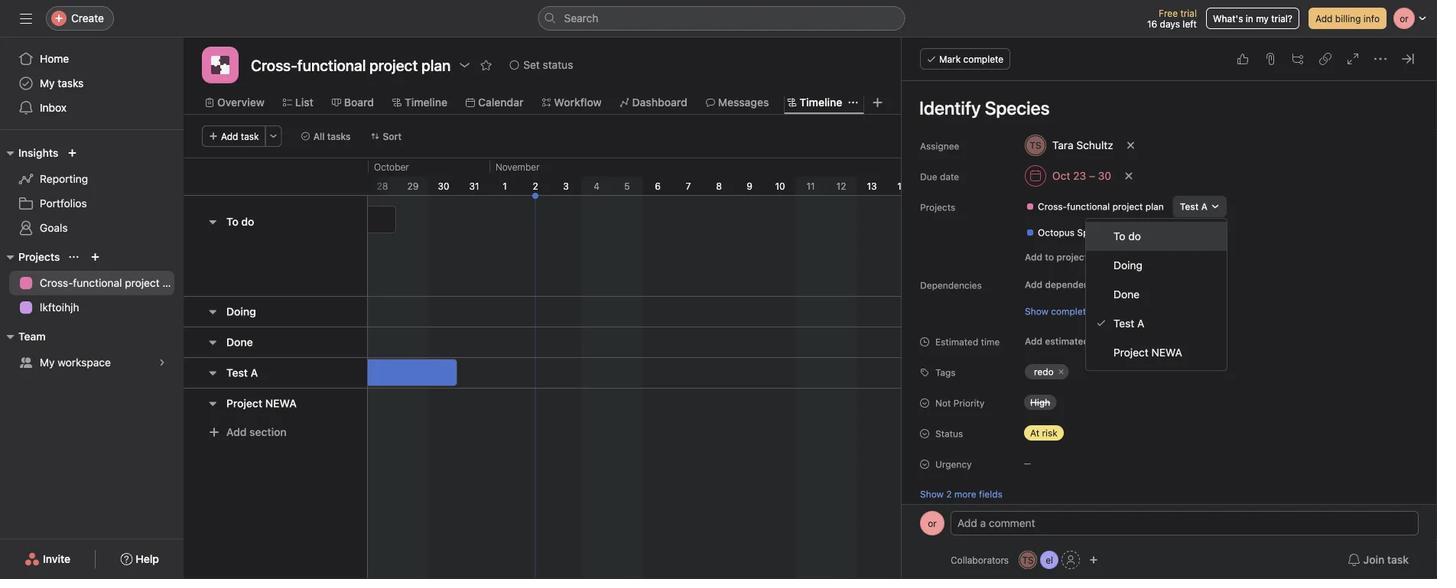 Task type: locate. For each thing, give the bounding box(es) containing it.
project inside main content
[[1113, 201, 1144, 212]]

show up or
[[921, 489, 944, 500]]

add inside add dependencies button
[[1025, 279, 1043, 290]]

collaborators
[[951, 555, 1009, 566]]

cross- up list link
[[251, 56, 298, 74]]

to do inside option
[[1114, 230, 1142, 243]]

0 horizontal spatial to do
[[227, 215, 254, 228]]

task for join task
[[1388, 554, 1410, 566]]

1 vertical spatial cross-functional project plan link
[[9, 271, 184, 295]]

add section button
[[202, 419, 293, 446]]

projects inside main content
[[921, 202, 956, 213]]

1 horizontal spatial test
[[1114, 317, 1135, 330]]

close details image
[[1403, 53, 1415, 65]]

1 horizontal spatial cross-
[[251, 56, 298, 74]]

1 horizontal spatial projects element
[[1002, 193, 1436, 246]]

test right 'collapse task list for the section test a' image
[[227, 367, 248, 379]]

functional
[[298, 56, 366, 74], [1067, 201, 1111, 212], [73, 277, 122, 289]]

timeline for 2nd timeline link
[[800, 96, 843, 109]]

more actions image
[[269, 132, 278, 141]]

project down show completed dependencies
[[1114, 346, 1149, 359]]

project up add section button
[[227, 397, 263, 410]]

add up redo
[[1025, 336, 1043, 347]]

1 vertical spatial project
[[227, 397, 263, 410]]

1 horizontal spatial a
[[1138, 317, 1145, 330]]

list
[[295, 96, 314, 109]]

my up inbox
[[40, 77, 55, 90]]

29
[[408, 181, 419, 191]]

newa inside button
[[265, 397, 297, 410]]

attachments: add a file to this task, identify species image
[[1265, 53, 1277, 65]]

cross-functional project plan
[[251, 56, 451, 74]]

cross-functional project plan link down new project or portfolio icon in the left top of the page
[[9, 271, 184, 295]]

free
[[1159, 8, 1178, 18]]

8
[[716, 181, 722, 191]]

timeline for second timeline link from the right
[[405, 96, 448, 109]]

task inside "join task" button
[[1388, 554, 1410, 566]]

0 vertical spatial cross-functional project plan
[[1038, 201, 1165, 212]]

do right specimen
[[1129, 230, 1142, 243]]

my workspace
[[40, 356, 111, 369]]

timeline left the tab actions icon at the right top
[[800, 96, 843, 109]]

my workspace link
[[9, 350, 174, 375]]

do
[[241, 215, 254, 228], [1129, 230, 1142, 243]]

tasks right all
[[327, 131, 351, 142]]

1 vertical spatial functional
[[1067, 201, 1111, 212]]

cross- up the lkftoihjh
[[40, 277, 73, 289]]

my inside teams "element"
[[40, 356, 55, 369]]

project down clear due date icon at right top
[[1113, 201, 1144, 212]]

1 horizontal spatial time
[[1092, 336, 1112, 347]]

0 vertical spatial cross-functional project plan link
[[1020, 199, 1171, 214]]

1 vertical spatial cross-
[[1038, 201, 1067, 212]]

mark
[[940, 54, 961, 64]]

tasks inside global element
[[58, 77, 84, 90]]

0 horizontal spatial 30
[[438, 181, 450, 191]]

timeline link left the tab actions icon at the right top
[[788, 94, 843, 111]]

0 vertical spatial to
[[227, 215, 239, 228]]

or
[[928, 518, 937, 529]]

collapse task list for the section project newa image
[[207, 398, 219, 410]]

inbox
[[40, 101, 67, 114]]

0 horizontal spatial projects element
[[0, 243, 184, 323]]

0 vertical spatial test
[[1181, 201, 1199, 212]]

1 horizontal spatial projects
[[921, 202, 956, 213]]

12
[[837, 181, 847, 191]]

30 right 29 on the left top
[[438, 181, 450, 191]]

priority
[[954, 398, 985, 409]]

time
[[1092, 336, 1112, 347], [982, 337, 1000, 347]]

test a right 'collapse task list for the section test a' image
[[227, 367, 258, 379]]

dashboard
[[633, 96, 688, 109]]

2 vertical spatial test
[[227, 367, 248, 379]]

0 horizontal spatial project
[[125, 277, 160, 289]]

1 vertical spatial to do
[[1114, 230, 1142, 243]]

el
[[1046, 555, 1054, 566]]

add or remove collaborators image
[[1090, 556, 1099, 565]]

show options image
[[459, 59, 471, 71]]

functional up board link
[[298, 56, 366, 74]]

0 horizontal spatial projects
[[18, 251, 60, 263]]

add left billing
[[1316, 13, 1333, 24]]

at risk
[[1031, 428, 1058, 438]]

task inside the add task button
[[241, 131, 259, 142]]

due
[[921, 171, 938, 182]]

test up to do option
[[1181, 201, 1199, 212]]

2 vertical spatial functional
[[73, 277, 122, 289]]

my down team
[[40, 356, 55, 369]]

project newa down show completed dependencies
[[1114, 346, 1183, 359]]

estimated time
[[936, 337, 1000, 347]]

a down show completed dependencies
[[1138, 317, 1145, 330]]

test down show completed dependencies
[[1114, 317, 1135, 330]]

1 vertical spatial project
[[125, 277, 160, 289]]

tasks for my tasks
[[58, 77, 84, 90]]

messages
[[718, 96, 769, 109]]

help button
[[110, 546, 169, 573]]

time right estimated
[[982, 337, 1000, 347]]

0 horizontal spatial a
[[251, 367, 258, 379]]

1 vertical spatial project newa
[[227, 397, 297, 410]]

doing right collapse task list for the section doing icon
[[227, 305, 256, 318]]

0 horizontal spatial time
[[982, 337, 1000, 347]]

collapse task list for the section doing image
[[207, 306, 219, 318]]

search list box
[[538, 6, 906, 31]]

0 vertical spatial do
[[241, 215, 254, 228]]

add down add to projects button at the top of the page
[[1025, 279, 1043, 290]]

cross-functional project plan
[[1038, 201, 1165, 212], [40, 277, 184, 289]]

1 horizontal spatial doing
[[1114, 259, 1143, 272]]

0 vertical spatial project
[[1113, 201, 1144, 212]]

show
[[1025, 306, 1049, 317], [921, 489, 944, 500]]

1 horizontal spatial project newa
[[1114, 346, 1183, 359]]

cross-functional project plan down new project or portfolio icon in the left top of the page
[[40, 277, 184, 289]]

test a
[[1181, 201, 1208, 212], [1114, 317, 1145, 330], [227, 367, 258, 379]]

doing down to do option
[[1114, 259, 1143, 272]]

Task Name text field
[[910, 90, 1420, 126]]

or button
[[921, 511, 945, 536]]

1 vertical spatial dependencies
[[1100, 306, 1161, 317]]

cross- up octopus
[[1038, 201, 1067, 212]]

1 vertical spatial tasks
[[327, 131, 351, 142]]

risk
[[1043, 428, 1058, 438]]

1 vertical spatial done
[[227, 336, 253, 349]]

2 left more
[[947, 489, 952, 500]]

add task button
[[202, 126, 266, 147]]

timeline down project plan
[[405, 96, 448, 109]]

0 vertical spatial doing
[[1114, 259, 1143, 272]]

add down overview link
[[221, 131, 238, 142]]

1 vertical spatial do
[[1129, 230, 1142, 243]]

task left more actions icon at the top of page
[[241, 131, 259, 142]]

1 vertical spatial 2
[[947, 489, 952, 500]]

trial
[[1181, 8, 1198, 18]]

set
[[524, 59, 540, 71]]

0 horizontal spatial doing
[[227, 305, 256, 318]]

add for add task
[[221, 131, 238, 142]]

board
[[344, 96, 374, 109]]

specimen
[[1078, 227, 1121, 238]]

portfolios link
[[9, 191, 174, 216]]

0 vertical spatial my
[[40, 77, 55, 90]]

tasks for all tasks
[[327, 131, 351, 142]]

2 my from the top
[[40, 356, 55, 369]]

project newa button
[[227, 390, 297, 417]]

main content containing tara schultz
[[910, 81, 1436, 579]]

project up 'lkftoihjh' "link"
[[125, 277, 160, 289]]

lkftoihjh link
[[9, 295, 174, 320]]

add left to
[[1025, 252, 1043, 262]]

octopus specimen
[[1038, 227, 1121, 238]]

dependencies right completed
[[1100, 306, 1161, 317]]

1 vertical spatial my
[[40, 356, 55, 369]]

remove assignee image
[[1127, 141, 1136, 150]]

1 vertical spatial doing
[[227, 305, 256, 318]]

test inside button
[[227, 367, 248, 379]]

what's in my trial?
[[1214, 13, 1293, 24]]

0 vertical spatial show
[[1025, 306, 1049, 317]]

doing
[[1114, 259, 1143, 272], [227, 305, 256, 318]]

show completed dependencies button
[[1025, 305, 1161, 317]]

do right collapse task list for the section to do image
[[241, 215, 254, 228]]

0 vertical spatial cross-
[[251, 56, 298, 74]]

to do button
[[227, 208, 254, 236]]

0 horizontal spatial functional
[[73, 277, 122, 289]]

insights
[[18, 147, 58, 159]]

0 horizontal spatial cross-functional project plan
[[40, 277, 184, 289]]

0 vertical spatial task
[[241, 131, 259, 142]]

1 vertical spatial projects
[[18, 251, 60, 263]]

1 horizontal spatial show
[[1025, 306, 1049, 317]]

tasks inside dropdown button
[[327, 131, 351, 142]]

my for my tasks
[[40, 77, 55, 90]]

0 horizontal spatial to
[[227, 215, 239, 228]]

reporting
[[40, 173, 88, 185]]

help
[[136, 553, 159, 566]]

cross-functional project plan up specimen
[[1038, 201, 1165, 212]]

projects element
[[1002, 193, 1436, 246], [0, 243, 184, 323]]

1 horizontal spatial project
[[1114, 346, 1149, 359]]

collapse task list for the section done image
[[207, 336, 219, 349]]

timeline link down project plan
[[393, 94, 448, 111]]

1 horizontal spatial project
[[1113, 201, 1144, 212]]

0 horizontal spatial cross-functional project plan link
[[9, 271, 184, 295]]

tara schultz
[[1053, 139, 1114, 152]]

2 horizontal spatial cross-
[[1038, 201, 1067, 212]]

add estimated time button
[[1019, 331, 1119, 352]]

0 likes. click to like this task image
[[1237, 53, 1250, 65]]

0 vertical spatial plan
[[1146, 201, 1165, 212]]

copy task link image
[[1320, 53, 1332, 65]]

0 horizontal spatial timeline link
[[393, 94, 448, 111]]

0 horizontal spatial project
[[227, 397, 263, 410]]

add for add billing info
[[1316, 13, 1333, 24]]

1 timeline link from the left
[[393, 94, 448, 111]]

1 horizontal spatial done
[[1114, 288, 1140, 301]]

1 horizontal spatial to
[[1114, 230, 1126, 243]]

inbox link
[[9, 96, 174, 120]]

0 horizontal spatial test
[[227, 367, 248, 379]]

not priority
[[936, 398, 985, 409]]

0 vertical spatial to do
[[227, 215, 254, 228]]

1 vertical spatial to
[[1114, 230, 1126, 243]]

clear due date image
[[1125, 171, 1134, 181]]

a up the project newa button
[[251, 367, 258, 379]]

task for add task
[[241, 131, 259, 142]]

do inside button
[[241, 215, 254, 228]]

do inside option
[[1129, 230, 1142, 243]]

task right join
[[1388, 554, 1410, 566]]

add estimated time
[[1025, 336, 1112, 347]]

0 vertical spatial newa
[[1152, 346, 1183, 359]]

puzzle image
[[211, 56, 230, 74]]

0 horizontal spatial newa
[[265, 397, 297, 410]]

list link
[[283, 94, 314, 111]]

set status button
[[503, 54, 580, 76]]

add inside 'add estimated time' button
[[1025, 336, 1043, 347]]

create
[[71, 12, 104, 24]]

project newa
[[1114, 346, 1183, 359], [227, 397, 297, 410]]

days
[[1161, 18, 1181, 29]]

date
[[940, 171, 960, 182]]

1 horizontal spatial tasks
[[327, 131, 351, 142]]

show completed dependencies
[[1025, 306, 1161, 317]]

0 horizontal spatial timeline
[[405, 96, 448, 109]]

add dependencies
[[1025, 279, 1108, 290]]

2 timeline from the left
[[800, 96, 843, 109]]

join task button
[[1339, 546, 1420, 574]]

add subtask image
[[1293, 53, 1305, 65]]

to do option
[[1087, 222, 1227, 251]]

1 horizontal spatial 2
[[947, 489, 952, 500]]

identify species dialog
[[902, 37, 1438, 579]]

functional up 'lkftoihjh' "link"
[[73, 277, 122, 289]]

test a left remove task from cross-functional project plan element
[[1181, 201, 1208, 212]]

1 vertical spatial plan
[[163, 277, 184, 289]]

30 right –
[[1099, 170, 1112, 182]]

in
[[1246, 13, 1254, 24]]

my inside global element
[[40, 77, 55, 90]]

1 horizontal spatial task
[[1388, 554, 1410, 566]]

0 vertical spatial dependencies
[[1046, 279, 1108, 290]]

0 vertical spatial functional
[[298, 56, 366, 74]]

my
[[1257, 13, 1269, 24]]

workspace
[[58, 356, 111, 369]]

test a button
[[1174, 196, 1227, 217]]

add inside the add task button
[[221, 131, 238, 142]]

at risk button
[[1019, 422, 1110, 444]]

show 2 more fields
[[921, 489, 1003, 500]]

add section
[[227, 426, 287, 438]]

0 horizontal spatial cross-
[[40, 277, 73, 289]]

tasks down home
[[58, 77, 84, 90]]

project
[[1114, 346, 1149, 359], [227, 397, 263, 410]]

newa
[[1152, 346, 1183, 359], [265, 397, 297, 410]]

estimated
[[1046, 336, 1090, 347]]

1 horizontal spatial timeline link
[[788, 94, 843, 111]]

1 vertical spatial show
[[921, 489, 944, 500]]

add inside add section button
[[227, 426, 247, 438]]

1 timeline from the left
[[405, 96, 448, 109]]

cross-functional project plan link up specimen
[[1020, 199, 1171, 214]]

main content
[[910, 81, 1436, 579]]

0 horizontal spatial task
[[241, 131, 259, 142]]

dependencies
[[1046, 279, 1108, 290], [1100, 306, 1161, 317]]

projects
[[921, 202, 956, 213], [18, 251, 60, 263]]

2 vertical spatial a
[[251, 367, 258, 379]]

projects down due date at the right of the page
[[921, 202, 956, 213]]

project newa up add section
[[227, 397, 297, 410]]

show left completed
[[1025, 306, 1049, 317]]

1 vertical spatial task
[[1388, 554, 1410, 566]]

2 vertical spatial test a
[[227, 367, 258, 379]]

0 horizontal spatial done
[[227, 336, 253, 349]]

test inside dropdown button
[[1181, 201, 1199, 212]]

2 horizontal spatial functional
[[1067, 201, 1111, 212]]

1 horizontal spatial do
[[1129, 230, 1142, 243]]

0 vertical spatial project
[[1114, 346, 1149, 359]]

2 horizontal spatial a
[[1202, 201, 1208, 212]]

1 vertical spatial test a
[[1114, 317, 1145, 330]]

left
[[1183, 18, 1198, 29]]

1 my from the top
[[40, 77, 55, 90]]

dependencies up completed
[[1046, 279, 1108, 290]]

mark complete
[[940, 54, 1004, 64]]

ts
[[1023, 555, 1034, 566]]

1 vertical spatial test
[[1114, 317, 1135, 330]]

collapse task list for the section to do image
[[207, 216, 219, 228]]

cross-functional project plan link
[[1020, 199, 1171, 214], [9, 271, 184, 295]]

add inside add billing info button
[[1316, 13, 1333, 24]]

add left section
[[227, 426, 247, 438]]

oct 23 – 30
[[1053, 170, 1112, 182]]

remove task from cross-functional project plan element
[[1230, 196, 1252, 217]]

1 horizontal spatial cross-functional project plan
[[1038, 201, 1165, 212]]

0 horizontal spatial show
[[921, 489, 944, 500]]

0 vertical spatial tasks
[[58, 77, 84, 90]]

at
[[1031, 428, 1040, 438]]

add for add section
[[227, 426, 247, 438]]

0 vertical spatial done
[[1114, 288, 1140, 301]]

hide sidebar image
[[20, 12, 32, 24]]

estimated
[[936, 337, 979, 347]]

0 horizontal spatial do
[[241, 215, 254, 228]]

add inside add to projects button
[[1025, 252, 1043, 262]]

done up show completed dependencies button
[[1114, 288, 1140, 301]]

1 vertical spatial newa
[[265, 397, 297, 410]]

add tab image
[[872, 96, 884, 109]]

functional up octopus specimen
[[1067, 201, 1111, 212]]

done right 'collapse task list for the section done' image
[[227, 336, 253, 349]]

test a down show completed dependencies
[[1114, 317, 1145, 330]]

time down show completed dependencies
[[1092, 336, 1112, 347]]

2 horizontal spatial test a
[[1181, 201, 1208, 212]]

projects down goals
[[18, 251, 60, 263]]

2 down november
[[533, 181, 538, 191]]

a left remove task from cross-functional project plan element
[[1202, 201, 1208, 212]]

1 horizontal spatial to do
[[1114, 230, 1142, 243]]



Task type: vqa. For each thing, say whether or not it's contained in the screenshot.
Add another tag image
yes



Task type: describe. For each thing, give the bounding box(es) containing it.
projects inside dropdown button
[[18, 251, 60, 263]]

23
[[1074, 170, 1087, 182]]

billing
[[1336, 13, 1362, 24]]

redo
[[1035, 367, 1054, 377]]

home
[[40, 52, 69, 65]]

9
[[747, 181, 753, 191]]

calendar
[[478, 96, 524, 109]]

0 horizontal spatial test a
[[227, 367, 258, 379]]

reporting link
[[9, 167, 174, 191]]

to
[[1046, 252, 1055, 262]]

lkftoihjh
[[40, 301, 79, 314]]

tara schultz button
[[1019, 132, 1121, 159]]

7
[[686, 181, 691, 191]]

my tasks link
[[9, 71, 174, 96]]

2 inside "show 2 more fields" button
[[947, 489, 952, 500]]

13
[[867, 181, 877, 191]]

urgency
[[936, 459, 972, 470]]

team button
[[0, 328, 46, 346]]

search button
[[538, 6, 906, 31]]

a inside test a dropdown button
[[1202, 201, 1208, 212]]

to inside option
[[1114, 230, 1126, 243]]

join task
[[1364, 554, 1410, 566]]

trial?
[[1272, 13, 1293, 24]]

main content inside identify species "dialog"
[[910, 81, 1436, 579]]

goals link
[[9, 216, 174, 240]]

create button
[[46, 6, 114, 31]]

insights element
[[0, 139, 184, 243]]

mark complete button
[[921, 48, 1011, 70]]

teams element
[[0, 323, 184, 378]]

not
[[936, 398, 951, 409]]

0 vertical spatial project newa
[[1114, 346, 1183, 359]]

show for show 2 more fields
[[921, 489, 944, 500]]

projects
[[1057, 252, 1093, 262]]

sort
[[383, 131, 402, 142]]

functional inside main content
[[1067, 201, 1111, 212]]

cross- inside main content
[[1038, 201, 1067, 212]]

project plan
[[370, 56, 451, 74]]

30 inside main content
[[1099, 170, 1112, 182]]

add another tag image
[[1085, 367, 1094, 377]]

1 horizontal spatial functional
[[298, 56, 366, 74]]

done button
[[227, 329, 253, 356]]

board link
[[332, 94, 374, 111]]

my tasks
[[40, 77, 84, 90]]

show for show completed dependencies
[[1025, 306, 1049, 317]]

doing button
[[227, 298, 256, 326]]

dependencies inside show completed dependencies button
[[1100, 306, 1161, 317]]

calendar link
[[466, 94, 524, 111]]

add to projects button
[[1019, 246, 1100, 268]]

home link
[[9, 47, 174, 71]]

assignee
[[921, 141, 960, 152]]

info
[[1364, 13, 1381, 24]]

remove image
[[1057, 367, 1067, 377]]

projects button
[[0, 248, 60, 266]]

section
[[250, 426, 287, 438]]

1 horizontal spatial newa
[[1152, 346, 1183, 359]]

plan inside main content
[[1146, 201, 1165, 212]]

octopus
[[1038, 227, 1075, 238]]

all
[[313, 131, 325, 142]]

dependencies inside add dependencies button
[[1046, 279, 1108, 290]]

1 horizontal spatial cross-functional project plan link
[[1020, 199, 1171, 214]]

4
[[594, 181, 600, 191]]

add billing info
[[1316, 13, 1381, 24]]

add for add to projects
[[1025, 252, 1043, 262]]

add for add dependencies
[[1025, 279, 1043, 290]]

16
[[1148, 18, 1158, 29]]

new image
[[68, 148, 77, 158]]

0 horizontal spatial project newa
[[227, 397, 297, 410]]

— button
[[1019, 453, 1110, 474]]

what's
[[1214, 13, 1244, 24]]

time inside button
[[1092, 336, 1112, 347]]

search
[[564, 12, 599, 24]]

fields
[[980, 489, 1003, 500]]

2 vertical spatial cross-
[[40, 277, 73, 289]]

workflow link
[[542, 94, 602, 111]]

sort button
[[364, 126, 409, 147]]

28
[[377, 181, 388, 191]]

goals
[[40, 222, 68, 234]]

add to projects
[[1025, 252, 1093, 262]]

november
[[496, 161, 540, 172]]

cross-functional project plan inside main content
[[1038, 201, 1165, 212]]

test a inside dropdown button
[[1181, 201, 1208, 212]]

status
[[543, 59, 573, 71]]

overview link
[[205, 94, 265, 111]]

all tasks
[[313, 131, 351, 142]]

high
[[1031, 397, 1051, 408]]

my for my workspace
[[40, 356, 55, 369]]

complete
[[964, 54, 1004, 64]]

add for add estimated time
[[1025, 336, 1043, 347]]

all tasks button
[[294, 126, 358, 147]]

6
[[655, 181, 661, 191]]

show options, current sort, top image
[[69, 253, 78, 262]]

5
[[625, 181, 630, 191]]

2 timeline link from the left
[[788, 94, 843, 111]]

project inside button
[[227, 397, 263, 410]]

more actions for this task image
[[1375, 53, 1387, 65]]

0 horizontal spatial 2
[[533, 181, 538, 191]]

to inside button
[[227, 215, 239, 228]]

set status
[[524, 59, 573, 71]]

full screen image
[[1348, 53, 1360, 65]]

collapse task list for the section test a image
[[207, 367, 219, 379]]

schultz
[[1077, 139, 1114, 152]]

tags
[[936, 367, 956, 378]]

0 horizontal spatial plan
[[163, 277, 184, 289]]

show 2 more fields button
[[921, 487, 1003, 501]]

more
[[955, 489, 977, 500]]

1
[[503, 181, 507, 191]]

redo link
[[1025, 364, 1070, 380]]

see details, my workspace image
[[158, 358, 167, 367]]

add task
[[221, 131, 259, 142]]

a inside test a button
[[251, 367, 258, 379]]

add to starred image
[[480, 59, 492, 71]]

–
[[1090, 170, 1096, 182]]

global element
[[0, 37, 184, 129]]

tab actions image
[[849, 98, 858, 107]]

projects element containing projects
[[0, 243, 184, 323]]

1 horizontal spatial test a
[[1114, 317, 1145, 330]]

new project or portfolio image
[[91, 253, 100, 262]]

october
[[374, 161, 409, 172]]

dashboard link
[[620, 94, 688, 111]]

free trial 16 days left
[[1148, 8, 1198, 29]]

overview
[[217, 96, 265, 109]]

1 vertical spatial cross-functional project plan
[[40, 277, 184, 289]]

projects element containing cross-functional project plan
[[1002, 193, 1436, 246]]



